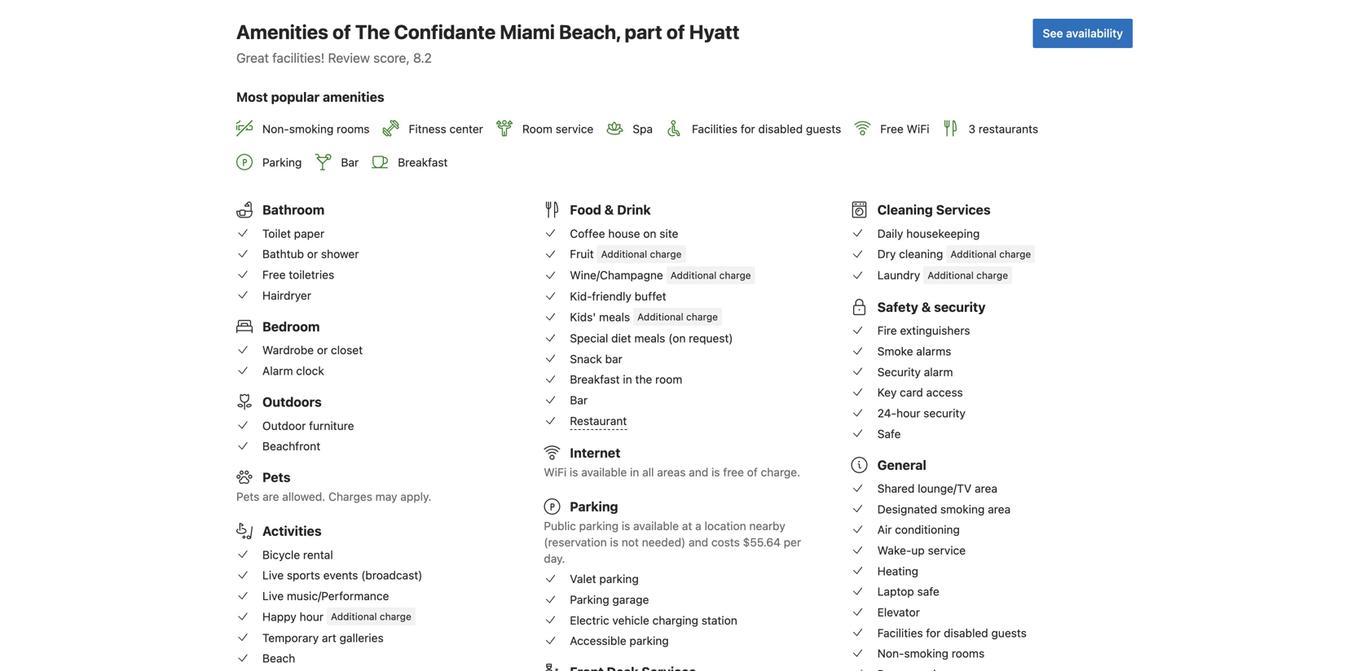 Task type: vqa. For each thing, say whether or not it's contained in the screenshot.
Customer Service Help link related to Become an affiliate
no



Task type: locate. For each thing, give the bounding box(es) containing it.
0 vertical spatial for
[[741, 122, 755, 136]]

0 horizontal spatial free
[[263, 268, 286, 282]]

additional down dry cleaning additional charge
[[928, 270, 974, 281]]

areas
[[657, 466, 686, 479]]

bathtub
[[263, 248, 304, 261]]

bar down amenities
[[341, 156, 359, 169]]

valet
[[570, 573, 596, 586]]

smoking down 'elevator'
[[904, 647, 949, 661]]

wine/champagne additional charge
[[570, 269, 751, 282]]

garage
[[613, 594, 649, 607]]

meals
[[599, 311, 630, 324], [635, 332, 666, 345]]

breakfast for breakfast in the room
[[570, 373, 620, 387]]

non- down popular
[[263, 122, 289, 136]]

1 vertical spatial hour
[[300, 610, 324, 624]]

laptop safe
[[878, 585, 940, 599]]

1 vertical spatial non-smoking rooms
[[878, 647, 985, 661]]

wine/champagne
[[570, 269, 663, 282]]

service
[[556, 122, 594, 136], [928, 544, 966, 558]]

security
[[934, 299, 986, 315], [924, 407, 966, 420]]

0 horizontal spatial non-
[[263, 122, 289, 136]]

additional down 'site'
[[671, 270, 717, 281]]

1 vertical spatial disabled
[[944, 627, 989, 640]]

0 vertical spatial or
[[307, 248, 318, 261]]

food & drink
[[570, 202, 651, 218]]

additional inside fruit additional charge
[[601, 249, 647, 260]]

charge inside fruit additional charge
[[650, 249, 682, 260]]

extinguishers
[[900, 324, 971, 338]]

additional down coffee house on site
[[601, 249, 647, 260]]

additional down housekeeping at the right top of the page
[[951, 249, 997, 260]]

1 vertical spatial rooms
[[952, 647, 985, 661]]

1 vertical spatial guests
[[992, 627, 1027, 640]]

sports
[[287, 569, 320, 583]]

1 vertical spatial free
[[263, 268, 286, 282]]

site
[[660, 227, 679, 240]]

free left 3
[[881, 122, 904, 136]]

charge inside wine/champagne additional charge
[[720, 270, 751, 281]]

or up toiletries
[[307, 248, 318, 261]]

2 vertical spatial parking
[[630, 635, 669, 648]]

costs
[[712, 536, 740, 549]]

live for live sports events (broadcast)
[[263, 569, 284, 583]]

for
[[741, 122, 755, 136], [926, 627, 941, 640]]

events
[[323, 569, 358, 583]]

1 vertical spatial meals
[[635, 332, 666, 345]]

galleries
[[340, 632, 384, 645]]

0 vertical spatial and
[[689, 466, 709, 479]]

0 horizontal spatial rooms
[[337, 122, 370, 136]]

1 horizontal spatial wifi
[[907, 122, 930, 136]]

area right lounge/tv
[[975, 482, 998, 496]]

beach,
[[559, 20, 621, 43]]

1 horizontal spatial facilities for disabled guests
[[878, 627, 1027, 640]]

clock
[[296, 364, 324, 378]]

designated
[[878, 503, 938, 516]]

(on
[[669, 332, 686, 345]]

breakfast down snack bar
[[570, 373, 620, 387]]

0 horizontal spatial facilities
[[692, 122, 738, 136]]

1 vertical spatial bar
[[570, 394, 588, 407]]

2 live from the top
[[263, 590, 284, 603]]

0 horizontal spatial service
[[556, 122, 594, 136]]

wifi
[[907, 122, 930, 136], [544, 466, 567, 479]]

the
[[355, 20, 390, 43]]

in left all
[[630, 466, 639, 479]]

parking up bathroom
[[263, 156, 302, 169]]

parking up parking garage
[[600, 573, 639, 586]]

1 horizontal spatial rooms
[[952, 647, 985, 661]]

1 vertical spatial wifi
[[544, 466, 567, 479]]

alarms
[[917, 345, 952, 358]]

non- down 'elevator'
[[878, 647, 904, 661]]

valet parking
[[570, 573, 639, 586]]

breakfast in the room
[[570, 373, 683, 387]]

in
[[623, 373, 632, 387], [630, 466, 639, 479]]

0 vertical spatial non-smoking rooms
[[263, 122, 370, 136]]

0 vertical spatial breakfast
[[398, 156, 448, 169]]

(broadcast)
[[361, 569, 423, 583]]

alarm clock
[[263, 364, 324, 378]]

0 vertical spatial non-
[[263, 122, 289, 136]]

1 horizontal spatial facilities
[[878, 627, 923, 640]]

additional inside laundry additional charge
[[928, 270, 974, 281]]

security up extinguishers
[[934, 299, 986, 315]]

hyatt
[[689, 20, 740, 43]]

beach
[[263, 652, 295, 666]]

0 horizontal spatial disabled
[[759, 122, 803, 136]]

bar up 'restaurant'
[[570, 394, 588, 407]]

0 vertical spatial pets
[[263, 470, 291, 486]]

0 vertical spatial area
[[975, 482, 998, 496]]

conditioning
[[895, 524, 960, 537]]

parking garage
[[570, 594, 649, 607]]

pets left are
[[236, 490, 260, 504]]

see
[[1043, 26, 1064, 40]]

0 horizontal spatial pets
[[236, 490, 260, 504]]

shared
[[878, 482, 915, 496]]

meals down "friendly"
[[599, 311, 630, 324]]

1 vertical spatial or
[[317, 344, 328, 357]]

1 horizontal spatial non-
[[878, 647, 904, 661]]

1 horizontal spatial pets
[[263, 470, 291, 486]]

facilities down 'elevator'
[[878, 627, 923, 640]]

0 vertical spatial rooms
[[337, 122, 370, 136]]

smoking down lounge/tv
[[941, 503, 985, 516]]

wifi left 3
[[907, 122, 930, 136]]

charge inside laundry additional charge
[[977, 270, 1008, 281]]

additional inside kids' meals additional charge
[[638, 312, 684, 323]]

wake-up service
[[878, 544, 966, 558]]

or up clock
[[317, 344, 328, 357]]

1 horizontal spatial bar
[[570, 394, 588, 407]]

1 vertical spatial parking
[[600, 573, 639, 586]]

0 vertical spatial &
[[605, 202, 614, 218]]

1 vertical spatial &
[[922, 299, 931, 315]]

1 vertical spatial and
[[689, 536, 709, 549]]

& up fire extinguishers
[[922, 299, 931, 315]]

1 vertical spatial breakfast
[[570, 373, 620, 387]]

1 horizontal spatial breakfast
[[570, 373, 620, 387]]

free down 'bathtub'
[[263, 268, 286, 282]]

amenities of the confidante miami beach, part of hyatt great facilities! review score, 8.2
[[236, 20, 740, 66]]

3
[[969, 122, 976, 136]]

smoking down most popular amenities
[[289, 122, 334, 136]]

meals down kids' meals additional charge
[[635, 332, 666, 345]]

parking up 'electric'
[[570, 594, 610, 607]]

of up review
[[333, 20, 351, 43]]

0 vertical spatial parking
[[263, 156, 302, 169]]

heating
[[878, 565, 919, 578]]

non-smoking rooms
[[263, 122, 370, 136], [878, 647, 985, 661]]

0 horizontal spatial wifi
[[544, 466, 567, 479]]

additional down buffet
[[638, 312, 684, 323]]

1 vertical spatial live
[[263, 590, 284, 603]]

lounge/tv
[[918, 482, 972, 496]]

2 vertical spatial parking
[[570, 594, 610, 607]]

1 vertical spatial security
[[924, 407, 966, 420]]

0 horizontal spatial hour
[[300, 610, 324, 624]]

vehicle
[[613, 614, 650, 628]]

1 horizontal spatial available
[[633, 520, 679, 533]]

0 vertical spatial parking
[[579, 520, 619, 533]]

hour up temporary art galleries at left bottom
[[300, 610, 324, 624]]

1 horizontal spatial free
[[881, 122, 904, 136]]

activities
[[263, 524, 322, 539]]

rooms
[[337, 122, 370, 136], [952, 647, 985, 661]]

non-smoking rooms down most popular amenities
[[263, 122, 370, 136]]

0 vertical spatial facilities for disabled guests
[[692, 122, 842, 136]]

& for safety
[[922, 299, 931, 315]]

charge inside happy hour additional charge
[[380, 611, 412, 623]]

live music/performance
[[263, 590, 389, 603]]

0 horizontal spatial breakfast
[[398, 156, 448, 169]]

available down internet
[[581, 466, 627, 479]]

0 horizontal spatial for
[[741, 122, 755, 136]]

area down shared lounge/tv area
[[988, 503, 1011, 516]]

0 vertical spatial security
[[934, 299, 986, 315]]

bar for breakfast in the room
[[570, 394, 588, 407]]

the
[[635, 373, 652, 387]]

& right food
[[605, 202, 614, 218]]

additional inside wine/champagne additional charge
[[671, 270, 717, 281]]

pets up are
[[263, 470, 291, 486]]

additional
[[601, 249, 647, 260], [951, 249, 997, 260], [671, 270, 717, 281], [928, 270, 974, 281], [638, 312, 684, 323], [331, 611, 377, 623]]

1 vertical spatial available
[[633, 520, 679, 533]]

0 horizontal spatial meals
[[599, 311, 630, 324]]

wardrobe
[[263, 344, 314, 357]]

live up happy
[[263, 590, 284, 603]]

most popular amenities
[[236, 89, 385, 105]]

1 vertical spatial pets
[[236, 490, 260, 504]]

security down access
[[924, 407, 966, 420]]

1 horizontal spatial hour
[[897, 407, 921, 420]]

parking up the (reservation
[[579, 520, 619, 533]]

and down a
[[689, 536, 709, 549]]

1 horizontal spatial meals
[[635, 332, 666, 345]]

breakfast down fitness
[[398, 156, 448, 169]]

1 horizontal spatial of
[[667, 20, 685, 43]]

0 vertical spatial hour
[[897, 407, 921, 420]]

free wifi
[[881, 122, 930, 136]]

1 horizontal spatial service
[[928, 544, 966, 558]]

non-smoking rooms down 'elevator'
[[878, 647, 985, 661]]

is
[[570, 466, 578, 479], [712, 466, 720, 479], [622, 520, 630, 533], [610, 536, 619, 549]]

key card access
[[878, 386, 963, 400]]

live sports events (broadcast)
[[263, 569, 423, 583]]

service right room
[[556, 122, 594, 136]]

parking up public
[[570, 499, 618, 515]]

house
[[608, 227, 640, 240]]

air
[[878, 524, 892, 537]]

room
[[523, 122, 553, 136]]

parking inside public parking is available at a location nearby (reservation is not needed) and costs $55.64 per day.
[[579, 520, 619, 533]]

pets for pets
[[263, 470, 291, 486]]

see availability
[[1043, 26, 1123, 40]]

0 vertical spatial facilities
[[692, 122, 738, 136]]

breakfast
[[398, 156, 448, 169], [570, 373, 620, 387]]

1 vertical spatial in
[[630, 466, 639, 479]]

1 vertical spatial area
[[988, 503, 1011, 516]]

0 vertical spatial wifi
[[907, 122, 930, 136]]

0 horizontal spatial available
[[581, 466, 627, 479]]

is down internet
[[570, 466, 578, 479]]

0 vertical spatial free
[[881, 122, 904, 136]]

cleaning services
[[878, 202, 991, 218]]

of right part
[[667, 20, 685, 43]]

1 horizontal spatial for
[[926, 627, 941, 640]]

hour for 24-
[[897, 407, 921, 420]]

0 vertical spatial live
[[263, 569, 284, 583]]

0 vertical spatial available
[[581, 466, 627, 479]]

of right free
[[747, 466, 758, 479]]

breakfast for breakfast
[[398, 156, 448, 169]]

internet
[[570, 445, 621, 461]]

24-
[[878, 407, 897, 420]]

2 and from the top
[[689, 536, 709, 549]]

charge inside dry cleaning additional charge
[[1000, 249, 1031, 260]]

or for bathtub
[[307, 248, 318, 261]]

up
[[912, 544, 925, 558]]

parking down electric vehicle charging station
[[630, 635, 669, 648]]

service down conditioning
[[928, 544, 966, 558]]

24-hour security
[[878, 407, 966, 420]]

diet
[[611, 332, 632, 345]]

guests
[[806, 122, 842, 136], [992, 627, 1027, 640]]

0 horizontal spatial guests
[[806, 122, 842, 136]]

additional inside dry cleaning additional charge
[[951, 249, 997, 260]]

& for food
[[605, 202, 614, 218]]

or for wardrobe
[[317, 344, 328, 357]]

0 vertical spatial bar
[[341, 156, 359, 169]]

available inside public parking is available at a location nearby (reservation is not needed) and costs $55.64 per day.
[[633, 520, 679, 533]]

0 horizontal spatial bar
[[341, 156, 359, 169]]

alarm
[[263, 364, 293, 378]]

live down bicycle
[[263, 569, 284, 583]]

special diet meals (on request)
[[570, 332, 733, 345]]

facilities for disabled guests
[[692, 122, 842, 136], [878, 627, 1027, 640]]

score,
[[374, 50, 410, 66]]

live
[[263, 569, 284, 583], [263, 590, 284, 603]]

coffee house on site
[[570, 227, 679, 240]]

0 horizontal spatial &
[[605, 202, 614, 218]]

facilities right spa
[[692, 122, 738, 136]]

fruit
[[570, 248, 594, 261]]

1 horizontal spatial &
[[922, 299, 931, 315]]

bathtub or shower
[[263, 248, 359, 261]]

restaurants
[[979, 122, 1039, 136]]

fire
[[878, 324, 897, 338]]

wifi up public
[[544, 466, 567, 479]]

designated smoking area
[[878, 503, 1011, 516]]

available up needed)
[[633, 520, 679, 533]]

and right areas
[[689, 466, 709, 479]]

outdoors
[[263, 395, 322, 410]]

additional up "galleries"
[[331, 611, 377, 623]]

in left the the
[[623, 373, 632, 387]]

1 horizontal spatial guests
[[992, 627, 1027, 640]]

hour down card
[[897, 407, 921, 420]]

1 live from the top
[[263, 569, 284, 583]]



Task type: describe. For each thing, give the bounding box(es) containing it.
part
[[625, 20, 663, 43]]

may
[[376, 490, 397, 504]]

friendly
[[592, 290, 632, 303]]

dry cleaning additional charge
[[878, 248, 1031, 261]]

0 horizontal spatial non-smoking rooms
[[263, 122, 370, 136]]

smoke alarms
[[878, 345, 952, 358]]

1 vertical spatial for
[[926, 627, 941, 640]]

accessible parking
[[570, 635, 669, 648]]

free for free toiletries
[[263, 268, 286, 282]]

parking for accessible
[[630, 635, 669, 648]]

charging
[[653, 614, 699, 628]]

(reservation
[[544, 536, 607, 549]]

availability
[[1067, 26, 1123, 40]]

2 vertical spatial smoking
[[904, 647, 949, 661]]

on
[[644, 227, 657, 240]]

a
[[696, 520, 702, 533]]

temporary
[[263, 632, 319, 645]]

snack bar
[[570, 352, 623, 366]]

parking for public
[[579, 520, 619, 533]]

0 vertical spatial smoking
[[289, 122, 334, 136]]

0 vertical spatial disabled
[[759, 122, 803, 136]]

fire extinguishers
[[878, 324, 971, 338]]

bicycle
[[263, 549, 300, 562]]

1 horizontal spatial non-smoking rooms
[[878, 647, 985, 661]]

services
[[936, 202, 991, 218]]

toilet paper
[[263, 227, 325, 240]]

safety & security
[[878, 299, 986, 315]]

furniture
[[309, 419, 354, 433]]

live for live music/performance
[[263, 590, 284, 603]]

is left free
[[712, 466, 720, 479]]

nearby
[[750, 520, 786, 533]]

wake-
[[878, 544, 912, 558]]

fitness
[[409, 122, 447, 136]]

happy hour additional charge
[[263, 610, 412, 624]]

1 vertical spatial facilities
[[878, 627, 923, 640]]

are
[[263, 490, 279, 504]]

cleaning
[[878, 202, 933, 218]]

0 horizontal spatial facilities for disabled guests
[[692, 122, 842, 136]]

security for 24-hour security
[[924, 407, 966, 420]]

pets for pets are allowed. charges may apply.
[[236, 490, 260, 504]]

coffee
[[570, 227, 605, 240]]

air conditioning
[[878, 524, 960, 537]]

1 vertical spatial smoking
[[941, 503, 985, 516]]

bar for parking
[[341, 156, 359, 169]]

temporary art galleries
[[263, 632, 384, 645]]

charges
[[329, 490, 373, 504]]

electric vehicle charging station
[[570, 614, 738, 628]]

center
[[450, 122, 483, 136]]

access
[[927, 386, 963, 400]]

alarm
[[924, 365, 953, 379]]

0 vertical spatial guests
[[806, 122, 842, 136]]

kids' meals additional charge
[[570, 311, 718, 324]]

free for free wifi
[[881, 122, 904, 136]]

safe
[[878, 427, 901, 441]]

per
[[784, 536, 801, 549]]

1 horizontal spatial disabled
[[944, 627, 989, 640]]

area for designated smoking area
[[988, 503, 1011, 516]]

1 vertical spatial non-
[[878, 647, 904, 661]]

hairdryer
[[263, 289, 311, 302]]

allowed.
[[282, 490, 325, 504]]

at
[[682, 520, 692, 533]]

security
[[878, 365, 921, 379]]

toiletries
[[289, 268, 334, 282]]

1 vertical spatial service
[[928, 544, 966, 558]]

8.2
[[413, 50, 432, 66]]

buffet
[[635, 290, 667, 303]]

0 vertical spatial meals
[[599, 311, 630, 324]]

shared lounge/tv area
[[878, 482, 998, 496]]

toilet
[[263, 227, 291, 240]]

special
[[570, 332, 608, 345]]

art
[[322, 632, 337, 645]]

bedroom
[[263, 319, 320, 334]]

additional inside happy hour additional charge
[[331, 611, 377, 623]]

security for safety & security
[[934, 299, 986, 315]]

safety
[[878, 299, 919, 315]]

hour for happy
[[300, 610, 324, 624]]

daily
[[878, 227, 904, 240]]

public parking is available at a location nearby (reservation is not needed) and costs $55.64 per day.
[[544, 520, 801, 566]]

wifi is available in all areas and is free of charge.
[[544, 466, 801, 479]]

fitness center
[[409, 122, 483, 136]]

parking for valet
[[600, 573, 639, 586]]

1 and from the top
[[689, 466, 709, 479]]

apply.
[[401, 490, 432, 504]]

dry
[[878, 248, 896, 261]]

1 vertical spatial parking
[[570, 499, 618, 515]]

area for shared lounge/tv area
[[975, 482, 998, 496]]

great
[[236, 50, 269, 66]]

1 vertical spatial facilities for disabled guests
[[878, 627, 1027, 640]]

request)
[[689, 332, 733, 345]]

0 horizontal spatial of
[[333, 20, 351, 43]]

0 vertical spatial service
[[556, 122, 594, 136]]

and inside public parking is available at a location nearby (reservation is not needed) and costs $55.64 per day.
[[689, 536, 709, 549]]

all
[[643, 466, 654, 479]]

popular
[[271, 89, 320, 105]]

safe
[[918, 585, 940, 599]]

laundry additional charge
[[878, 269, 1008, 282]]

is left not
[[610, 536, 619, 549]]

bicycle rental
[[263, 549, 333, 562]]

charge inside kids' meals additional charge
[[686, 312, 718, 323]]

is up not
[[622, 520, 630, 533]]

accessible
[[570, 635, 627, 648]]

miami
[[500, 20, 555, 43]]

not
[[622, 536, 639, 549]]

wardrobe or closet
[[263, 344, 363, 357]]

0 vertical spatial in
[[623, 373, 632, 387]]

public
[[544, 520, 576, 533]]

snack
[[570, 352, 602, 366]]

outdoor furniture
[[263, 419, 354, 433]]

bathroom
[[263, 202, 325, 218]]

bar
[[605, 352, 623, 366]]

housekeeping
[[907, 227, 980, 240]]

2 horizontal spatial of
[[747, 466, 758, 479]]

room
[[656, 373, 683, 387]]

music/performance
[[287, 590, 389, 603]]



